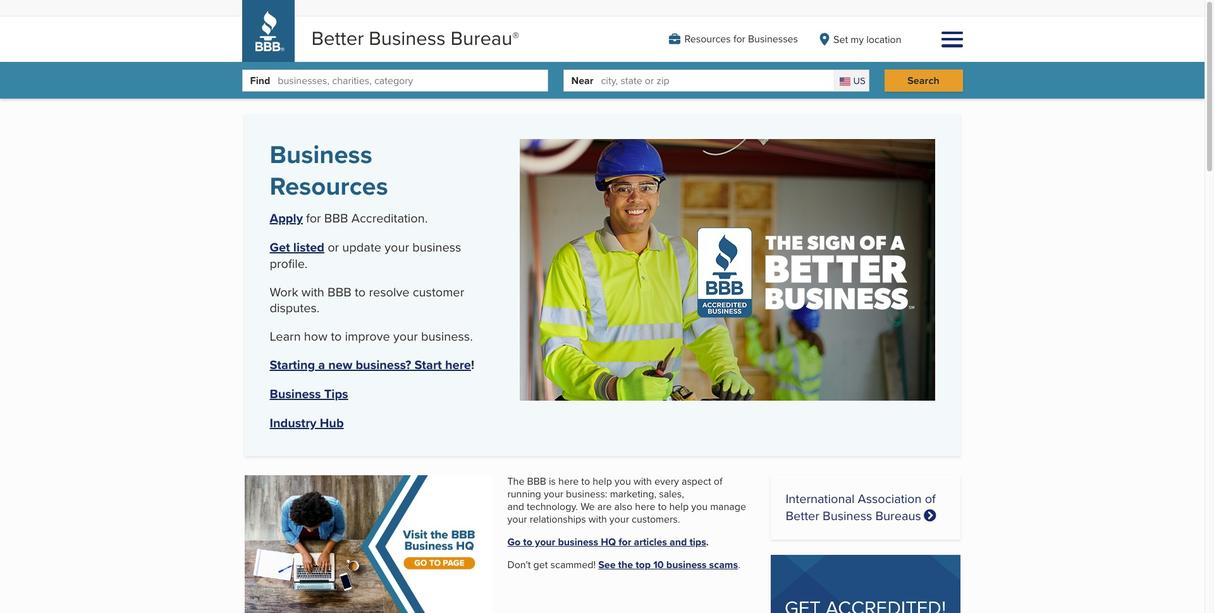 Task type: locate. For each thing, give the bounding box(es) containing it.
international association of better business bureaus
[[786, 490, 936, 525]]

here right 'start'
[[445, 356, 471, 375]]

with right the you
[[634, 474, 652, 489]]

0 horizontal spatial business
[[412, 238, 461, 256]]

with up go to your business hq for articles and tips link in the bottom of the page
[[589, 512, 607, 527]]

1 horizontal spatial here
[[558, 474, 579, 489]]

to left resolve at the left top
[[355, 283, 366, 301]]

industry
[[270, 414, 317, 433]]

for left businesses
[[733, 32, 745, 46]]

1 vertical spatial resources
[[270, 168, 388, 205]]

bbb inside work with bbb to resolve customer disputes.
[[328, 283, 351, 301]]

1 vertical spatial here
[[558, 474, 579, 489]]

0 vertical spatial .
[[706, 535, 709, 550]]

get bbb accredited image
[[770, 555, 960, 613]]

1 horizontal spatial resources
[[685, 32, 731, 46]]

0 vertical spatial of
[[714, 474, 722, 489]]

see
[[598, 558, 616, 572]]

.
[[706, 535, 709, 550], [738, 558, 740, 572]]

business inside international association of better business bureaus
[[823, 507, 872, 525]]

1 vertical spatial business
[[558, 535, 598, 550]]

with inside work with bbb to resolve customer disputes.
[[302, 283, 324, 301]]

bbb left the is
[[527, 474, 546, 489]]

and
[[670, 535, 687, 550]]

hq
[[601, 535, 616, 550]]

for right hq
[[619, 535, 631, 550]]

your up business?
[[393, 327, 418, 345]]

2 vertical spatial business
[[666, 558, 707, 572]]

2 horizontal spatial for
[[733, 32, 745, 46]]

2 vertical spatial here
[[635, 500, 655, 514]]

business up scammed! at the left
[[558, 535, 598, 550]]

apply link
[[270, 209, 303, 228]]

to down every
[[658, 500, 667, 514]]

start
[[415, 356, 442, 375]]

bbb inside the bbb is here to help you with every aspect of running your business: marketing, sales, and technology. we are also here to help you manage your relationships with your customers.
[[527, 474, 546, 489]]

business
[[412, 238, 461, 256], [558, 535, 598, 550], [666, 558, 707, 572]]

business.
[[421, 327, 473, 345]]

profile.
[[270, 254, 308, 273]]

your up get
[[535, 535, 555, 550]]

2 horizontal spatial here
[[635, 500, 655, 514]]

business up 'customer'
[[412, 238, 461, 256]]

1 horizontal spatial better
[[786, 507, 819, 525]]

the bbb is here to help you with every aspect of running your business: marketing, sales, and technology. we are also here to help you manage your relationships with your customers.
[[507, 474, 746, 527]]

0 vertical spatial for
[[733, 32, 745, 46]]

customer
[[413, 283, 464, 301]]

bbb
[[324, 209, 348, 227], [328, 283, 351, 301], [527, 474, 546, 489]]

0 horizontal spatial here
[[445, 356, 471, 375]]

1 horizontal spatial with
[[589, 512, 607, 527]]

of right bureaus
[[925, 490, 936, 508]]

1 horizontal spatial business
[[558, 535, 598, 550]]

1 vertical spatial bbb
[[328, 283, 351, 301]]

here right the is
[[558, 474, 579, 489]]

help down every
[[669, 500, 689, 514]]

0 vertical spatial bbb
[[324, 209, 348, 227]]

help left the you
[[593, 474, 612, 489]]

your up hq
[[609, 512, 629, 527]]

resources
[[685, 32, 731, 46], [270, 168, 388, 205]]

you manage
[[691, 500, 746, 514]]

2 vertical spatial bbb
[[527, 474, 546, 489]]

bbb down the or update your business profile.
[[328, 283, 351, 301]]

1 horizontal spatial for
[[619, 535, 631, 550]]

don't get scammed! see the top 10 business scams .
[[507, 558, 740, 572]]

of
[[714, 474, 722, 489], [925, 490, 936, 508]]

business for to
[[558, 535, 598, 550]]

visit the business hq blue text white background next to image of a person working on a laptop image
[[244, 476, 492, 613]]

your down accreditation.
[[385, 238, 409, 256]]

near
[[571, 73, 593, 88]]

2 horizontal spatial with
[[634, 474, 652, 489]]

. right and
[[706, 535, 709, 550]]

find
[[250, 73, 270, 88]]

1 vertical spatial better
[[786, 507, 819, 525]]

get
[[533, 558, 548, 572]]

2 vertical spatial with
[[589, 512, 607, 527]]

business inside the or update your business profile.
[[412, 238, 461, 256]]

with
[[302, 283, 324, 301], [634, 474, 652, 489], [589, 512, 607, 527]]

. down 'you manage'
[[738, 558, 740, 572]]

of inside the bbb is here to help you with every aspect of running your business: marketing, sales, and technology. we are also here to help you manage your relationships with your customers.
[[714, 474, 722, 489]]

a
[[318, 356, 325, 375]]

here
[[445, 356, 471, 375], [558, 474, 579, 489], [635, 500, 655, 514]]

0 vertical spatial with
[[302, 283, 324, 301]]

1 vertical spatial with
[[634, 474, 652, 489]]

electrician portrait at work image
[[520, 139, 935, 401]]

tips
[[689, 535, 706, 550]]

your up go
[[507, 512, 527, 527]]

0 vertical spatial help
[[593, 474, 612, 489]]

resources up 'apply for bbb accreditation.'
[[270, 168, 388, 205]]

resolve
[[369, 283, 409, 301]]

bbb for apply
[[324, 209, 348, 227]]

for
[[733, 32, 745, 46], [306, 209, 321, 227], [619, 535, 631, 550]]

better
[[311, 24, 364, 52], [786, 507, 819, 525]]

1 vertical spatial .
[[738, 558, 740, 572]]

bbb inside 'apply for bbb accreditation.'
[[324, 209, 348, 227]]

bbb up or
[[324, 209, 348, 227]]

search button
[[884, 70, 963, 92]]

go to your business hq for articles and tips .
[[507, 535, 709, 550]]

1 vertical spatial of
[[925, 490, 936, 508]]

0 vertical spatial better
[[311, 24, 364, 52]]

business down and
[[666, 558, 707, 572]]

industry hub
[[270, 414, 344, 433]]

set my location
[[833, 32, 901, 46]]

0 vertical spatial business
[[412, 238, 461, 256]]

1 horizontal spatial of
[[925, 490, 936, 508]]

your
[[385, 238, 409, 256], [393, 327, 418, 345], [544, 487, 563, 502], [507, 512, 527, 527], [609, 512, 629, 527], [535, 535, 555, 550]]

don't
[[507, 558, 531, 572]]

0 horizontal spatial .
[[706, 535, 709, 550]]

search
[[907, 73, 940, 88]]

0 horizontal spatial with
[[302, 283, 324, 301]]

2 horizontal spatial business
[[666, 558, 707, 572]]

business tips link
[[270, 385, 348, 404]]

get
[[270, 238, 290, 257]]

go to your business hq for articles and tips link
[[507, 535, 706, 550]]

how
[[304, 327, 328, 345]]

. for tips
[[706, 535, 709, 550]]

0 horizontal spatial for
[[306, 209, 321, 227]]

better business bureau ®
[[311, 24, 519, 52]]

tips
[[324, 385, 348, 404]]

of right aspect
[[714, 474, 722, 489]]

for inside 'apply for bbb accreditation.'
[[306, 209, 321, 227]]

top
[[636, 558, 651, 572]]

help
[[593, 474, 612, 489], [669, 500, 689, 514]]

1 vertical spatial help
[[669, 500, 689, 514]]

here right also
[[635, 500, 655, 514]]

go
[[507, 535, 521, 550]]

for right apply
[[306, 209, 321, 227]]

customers.
[[632, 512, 680, 527]]

to right go
[[523, 535, 532, 550]]

resources up near field
[[685, 32, 731, 46]]

disputes.
[[270, 299, 320, 317]]

to
[[355, 283, 366, 301], [331, 327, 342, 345], [581, 474, 590, 489], [658, 500, 667, 514], [523, 535, 532, 550]]

business resources
[[270, 136, 388, 205]]

0 horizontal spatial of
[[714, 474, 722, 489]]

1 horizontal spatial .
[[738, 558, 740, 572]]

business
[[369, 24, 446, 52], [270, 136, 372, 173], [270, 385, 321, 404], [823, 507, 872, 525]]

with right work
[[302, 283, 324, 301]]

1 vertical spatial for
[[306, 209, 321, 227]]

0 horizontal spatial better
[[311, 24, 364, 52]]

location
[[866, 32, 901, 46]]



Task type: describe. For each thing, give the bounding box(es) containing it.
bureaus
[[875, 507, 921, 525]]

apply
[[270, 209, 303, 228]]

relationships
[[530, 512, 586, 527]]

association
[[858, 490, 922, 508]]

business tips
[[270, 385, 348, 404]]

work with bbb to resolve customer disputes.
[[270, 283, 464, 317]]

to inside work with bbb to resolve customer disputes.
[[355, 283, 366, 301]]

improve
[[345, 327, 390, 345]]

resources for businesses
[[685, 32, 798, 46]]

industry hub link
[[270, 414, 344, 433]]

®
[[512, 26, 519, 46]]

get listed link
[[270, 238, 324, 257]]

us
[[853, 74, 865, 87]]

business?
[[356, 356, 411, 375]]

starting a new business? start here link
[[270, 356, 471, 375]]

listed
[[293, 238, 324, 257]]

new
[[328, 356, 352, 375]]

your up relationships
[[544, 487, 563, 502]]

10
[[653, 558, 664, 572]]

scammed!
[[550, 558, 596, 572]]

update
[[342, 238, 381, 256]]

set
[[833, 32, 848, 46]]

bureau
[[451, 24, 512, 52]]

work
[[270, 283, 298, 301]]

learn how to improve your business.
[[270, 327, 473, 345]]

scams
[[709, 558, 738, 572]]

0 horizontal spatial help
[[593, 474, 612, 489]]

the
[[618, 558, 633, 572]]

running
[[507, 487, 541, 502]]

see the top 10 business scams link
[[598, 558, 738, 572]]

for for resources
[[733, 32, 745, 46]]

starting a new business? start here !
[[270, 356, 474, 375]]

get listed
[[270, 238, 324, 257]]

is
[[549, 474, 556, 489]]

Near field
[[601, 70, 834, 91]]

we
[[581, 500, 595, 514]]

starting
[[270, 356, 315, 375]]

Find search field
[[278, 70, 547, 91]]

learn
[[270, 327, 301, 345]]

business for update
[[412, 238, 461, 256]]

and technology.
[[507, 500, 578, 514]]

every
[[654, 474, 679, 489]]

0 vertical spatial here
[[445, 356, 471, 375]]

apply for bbb accreditation.
[[270, 209, 428, 228]]

business inside the business resources
[[270, 136, 372, 173]]

hub
[[320, 414, 344, 433]]

bbb for work
[[328, 283, 351, 301]]

US field
[[834, 70, 868, 91]]

international
[[786, 490, 855, 508]]

resources for businesses link
[[669, 32, 798, 46]]

are
[[597, 500, 612, 514]]

aspect
[[682, 474, 711, 489]]

my
[[851, 32, 864, 46]]

business: marketing, sales,
[[566, 487, 684, 502]]

2 vertical spatial for
[[619, 535, 631, 550]]

businesses
[[748, 32, 798, 46]]

your inside the or update your business profile.
[[385, 238, 409, 256]]

better inside international association of better business bureaus
[[786, 507, 819, 525]]

articles
[[634, 535, 667, 550]]

to up we
[[581, 474, 590, 489]]

accreditation.
[[351, 209, 428, 227]]

!
[[471, 356, 474, 375]]

0 vertical spatial resources
[[685, 32, 731, 46]]

for for apply
[[306, 209, 321, 227]]

1 horizontal spatial help
[[669, 500, 689, 514]]

. for scams
[[738, 558, 740, 572]]

or
[[328, 238, 339, 256]]

or update your business profile.
[[270, 238, 461, 273]]

international association of better business bureaus link
[[786, 490, 936, 525]]

0 horizontal spatial resources
[[270, 168, 388, 205]]

also
[[614, 500, 632, 514]]

of inside international association of better business bureaus
[[925, 490, 936, 508]]

you
[[615, 474, 631, 489]]

to right how
[[331, 327, 342, 345]]

the
[[507, 474, 524, 489]]



Task type: vqa. For each thing, say whether or not it's contained in the screenshot.
Automotive
no



